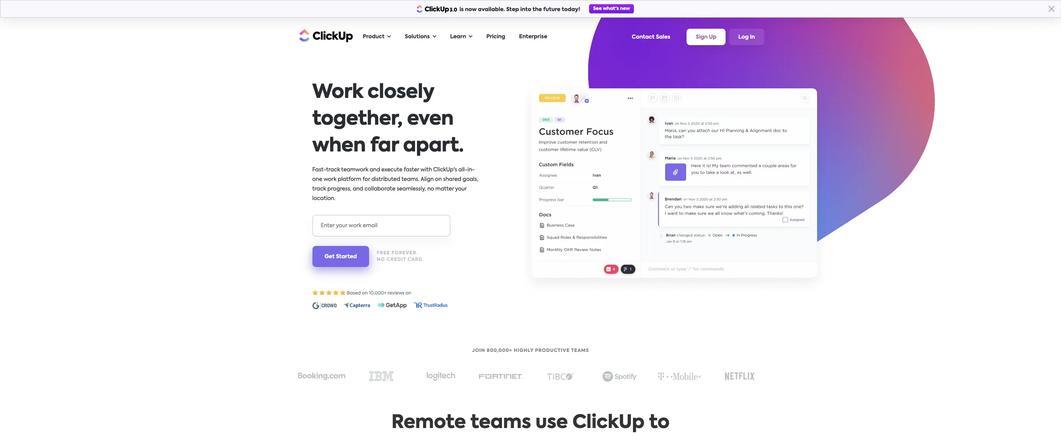 Task type: vqa. For each thing, say whether or not it's contained in the screenshot.
THE 'G2CROWD LOGO'
yes



Task type: describe. For each thing, give the bounding box(es) containing it.
based
[[347, 292, 361, 296]]

sign up button
[[687, 29, 726, 45]]

0 horizontal spatial on
[[362, 292, 368, 296]]

contact sales button
[[628, 30, 675, 43]]

apart.
[[403, 137, 464, 156]]

on inside fast-track teamwork and execute faster with clickup's all-in- one work platform for distributed teams. align on shared goals, track progress, and collaborate seamlessly, no matter your location.
[[435, 177, 442, 182]]

goals,
[[463, 177, 479, 182]]

see what's new link
[[590, 4, 634, 13]]

learn button
[[447, 29, 477, 45]]

far
[[370, 137, 399, 156]]

now
[[465, 7, 477, 12]]

use
[[536, 415, 568, 433]]

productive
[[536, 349, 570, 354]]

join 800,000+ highly productive teams
[[472, 349, 589, 354]]

together,
[[312, 110, 403, 129]]

1 vertical spatial track
[[312, 187, 326, 192]]

teams
[[471, 415, 531, 433]]

sign
[[696, 35, 708, 40]]

forever.
[[392, 251, 418, 256]]

step
[[507, 7, 519, 12]]

based on 10,000+ reviews on
[[347, 292, 412, 296]]

booking-dot-com logo image
[[298, 373, 345, 381]]

product
[[363, 34, 385, 39]]

collaborate
[[365, 187, 396, 192]]

clickup image
[[297, 28, 353, 43]]

tibco logo image
[[547, 373, 574, 381]]

goals task view.png image
[[518, 79, 831, 297]]

4 star image from the left
[[333, 290, 339, 296]]

see
[[594, 7, 602, 11]]

highly
[[514, 349, 534, 354]]

g2crowd logo image
[[312, 303, 337, 310]]

fast-track teamwork and execute faster with clickup's all-in- one work platform for distributed teams. align on shared goals, track progress, and collaborate seamlessly, no matter your location.
[[312, 167, 479, 202]]

solutions button
[[401, 29, 440, 45]]

sales
[[656, 34, 671, 40]]

get started button
[[312, 246, 369, 267]]

join
[[472, 349, 486, 354]]

credit
[[387, 258, 406, 262]]

into
[[521, 7, 532, 12]]

contact
[[632, 34, 655, 40]]

clickup 3.0 image
[[417, 5, 458, 13]]

card.
[[408, 258, 424, 262]]

free
[[377, 251, 390, 256]]

1 horizontal spatial and
[[370, 167, 380, 173]]

trustradius logo image
[[414, 303, 448, 309]]

logitech logo image
[[427, 372, 456, 381]]

is
[[460, 7, 464, 12]]



Task type: locate. For each thing, give the bounding box(es) containing it.
in-
[[468, 167, 475, 173]]

on right align
[[435, 177, 442, 182]]

today!
[[562, 7, 580, 12]]

no
[[428, 187, 434, 192]]

2 horizontal spatial on
[[435, 177, 442, 182]]

on right reviews
[[406, 292, 412, 296]]

contact sales
[[632, 34, 671, 40]]

when
[[312, 137, 366, 156]]

log in link
[[730, 29, 765, 45]]

no
[[377, 258, 385, 262]]

one
[[312, 177, 323, 182]]

remote
[[392, 415, 466, 433]]

and
[[370, 167, 380, 173], [353, 187, 363, 192]]

even
[[407, 110, 454, 129]]

work
[[324, 177, 337, 182]]

log in
[[739, 35, 755, 40]]

future
[[544, 7, 561, 12]]

matter
[[436, 187, 454, 192]]

location.
[[312, 196, 336, 202]]

remote teams use clickup to
[[384, 415, 678, 434]]

learn
[[450, 34, 466, 39]]

is now available. step into the future today!
[[460, 7, 580, 12]]

fast-
[[312, 167, 326, 173]]

free forever. no credit card.
[[377, 251, 424, 262]]

work
[[312, 83, 363, 102]]

seamlessly,
[[397, 187, 426, 192]]

clickup's
[[434, 167, 457, 173]]

star image
[[340, 290, 346, 296]]

1 horizontal spatial on
[[406, 292, 412, 296]]

close button image
[[1049, 6, 1055, 12]]

star image
[[312, 290, 318, 296], [319, 290, 325, 296], [326, 290, 332, 296], [333, 290, 339, 296]]

pricing
[[487, 34, 506, 39]]

get
[[325, 254, 335, 260]]

enterprise link
[[516, 29, 551, 45]]

Enter your work email email field
[[312, 215, 450, 237]]

t-mobile logo image
[[657, 371, 704, 383]]

available.
[[478, 7, 505, 12]]

what's
[[603, 7, 619, 11]]

progress,
[[328, 187, 352, 192]]

reviews
[[388, 292, 405, 296]]

see what's new
[[594, 7, 630, 11]]

clickup
[[573, 415, 645, 433]]

on right based
[[362, 292, 368, 296]]

get started
[[325, 254, 357, 260]]

started
[[336, 254, 357, 260]]

teams.
[[402, 177, 420, 182]]

for
[[363, 177, 370, 182]]

to
[[649, 415, 670, 433]]

0 horizontal spatial and
[[353, 187, 363, 192]]

ibm logo image
[[369, 372, 394, 382]]

with
[[421, 167, 432, 173]]

align
[[421, 177, 434, 182]]

sign up
[[696, 35, 717, 40]]

work closely together, even when far apart.
[[312, 83, 464, 156]]

and up for
[[370, 167, 380, 173]]

800,000+
[[487, 349, 513, 354]]

0 vertical spatial track
[[326, 167, 340, 173]]

the
[[533, 7, 542, 12]]

enterprise
[[519, 34, 548, 39]]

log
[[739, 35, 749, 40]]

faster
[[404, 167, 420, 173]]

spotify logo image
[[603, 372, 638, 382]]

10,000+
[[369, 292, 387, 296]]

fortinet logo image
[[479, 374, 523, 380]]

teams
[[572, 349, 589, 354]]

execute
[[382, 167, 403, 173]]

pricing link
[[483, 29, 509, 45]]

distributed
[[372, 177, 401, 182]]

up
[[709, 35, 717, 40]]

0 vertical spatial and
[[370, 167, 380, 173]]

track
[[326, 167, 340, 173], [312, 187, 326, 192]]

capterra logo image
[[344, 303, 370, 309]]

and down for
[[353, 187, 363, 192]]

teamwork
[[341, 167, 369, 173]]

3 star image from the left
[[326, 290, 332, 296]]

netflix logo image
[[725, 373, 755, 381]]

getapp logo image
[[377, 303, 407, 309]]

closely
[[368, 83, 435, 102]]

1 star image from the left
[[312, 290, 318, 296]]

new
[[620, 7, 630, 11]]

in
[[751, 35, 755, 40]]

track down one
[[312, 187, 326, 192]]

on
[[435, 177, 442, 182], [362, 292, 368, 296], [406, 292, 412, 296]]

your
[[455, 187, 467, 192]]

all-
[[459, 167, 468, 173]]

2 star image from the left
[[319, 290, 325, 296]]

1 vertical spatial and
[[353, 187, 363, 192]]

product button
[[359, 29, 395, 45]]

platform
[[338, 177, 362, 182]]

track up work
[[326, 167, 340, 173]]

shared
[[443, 177, 462, 182]]

solutions
[[405, 34, 430, 39]]



